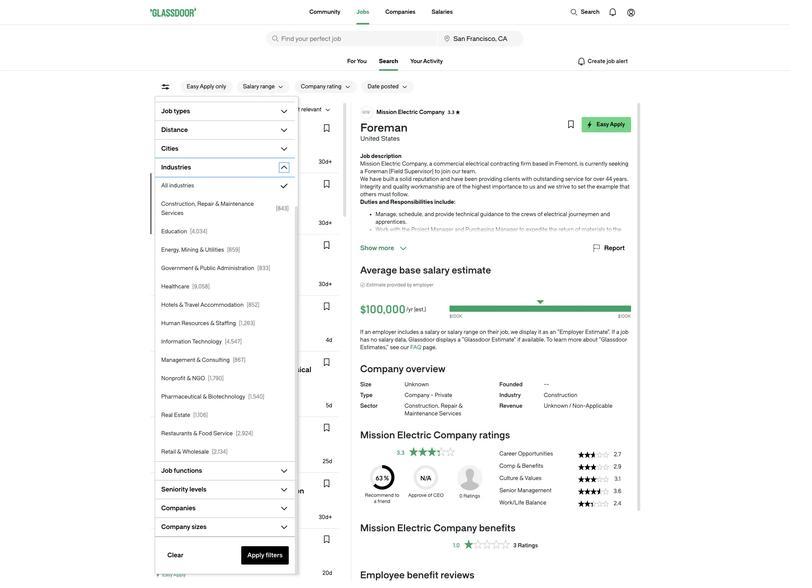 Task type: describe. For each thing, give the bounding box(es) containing it.
a up supervisor)
[[429, 161, 432, 167]]

as inside if an employer includes a salary or salary range on their job, we display it as an "employer estimate".  if a job has no salary data, glassdoor displays a "glassdoor estimate" if available.  to learn more about "glassdoor estimates," see our
[[543, 329, 548, 336]]

service
[[213, 431, 233, 437]]

currently
[[585, 161, 607, 167]]

companies button
[[155, 503, 276, 515]]

0 horizontal spatial date
[[161, 89, 175, 96]]

of inside company ratings element
[[428, 493, 432, 499]]

apply inside san francisco, ca $38.00 per hour (employer est.) easy apply
[[173, 161, 186, 167]]

/
[[569, 403, 571, 410]]

meridian
[[156, 358, 179, 365]]

ca inside san francisco, ca $90k (employer est.) easy apply
[[195, 321, 203, 328]]

san francisco, ca $90k (employer est.) easy apply
[[156, 321, 208, 345]]

to left expedite
[[519, 227, 524, 233]]

status for work/life balance
[[578, 501, 609, 507]]

faq link
[[410, 345, 421, 351]]

[852]
[[246, 302, 259, 309]]

easy apply inside 'button'
[[596, 121, 625, 128]]

the up report
[[613, 227, 621, 233]]

& for nonprofit
[[187, 376, 191, 382]]

- inside san francisco, ca $70.00 - $135.00 per hour (employer est.) easy apply
[[174, 396, 177, 402]]

[1,790]
[[208, 376, 223, 382]]

physical
[[209, 124, 231, 131]]

company left ★
[[419, 109, 444, 116]]

fire
[[177, 480, 187, 486]]

been
[[465, 176, 477, 183]]

apply inside san francisco, ca $90k (employer est.) easy apply
[[173, 340, 186, 345]]

the left project
[[402, 227, 410, 233]]

mission for mission electric company benefits
[[360, 523, 395, 534]]

estimate
[[366, 283, 386, 288]]

30d+ for san francisco, ca $16.00 - $40.00 per hour
[[319, 515, 332, 521]]

a up the we
[[360, 168, 363, 175]]

importance
[[492, 184, 522, 190]]

administration
[[217, 265, 254, 272]]

fay
[[156, 536, 165, 542]]

0 horizontal spatial search
[[379, 58, 398, 65]]

salaries
[[432, 9, 453, 15]]

functions
[[174, 468, 202, 475]]

francisco, for nevada
[[168, 499, 194, 505]]

job inside manage, schedule, and provide technical guidance to the crews of electrical journeymen and apprentices. work with the project manager and purchasing manager to expedite the return of materials to the warehouse as phases of the job are completed.
[[448, 234, 456, 241]]

[1,106]
[[193, 412, 208, 419]]

work
[[375, 227, 389, 233]]

that
[[620, 184, 630, 190]]

management inside the company rating trends element
[[518, 488, 552, 494]]

over
[[593, 176, 604, 183]]

& for retail
[[177, 449, 181, 456]]

company up 3.3 stars out of 5 image
[[434, 430, 477, 441]]

friend
[[378, 499, 390, 505]]

electric for mission electric company 3.3 ★
[[398, 109, 418, 116]]

mission electric company benefits
[[360, 523, 515, 534]]

hour inside san francisco, ca $16.00 - $40.00 per hour
[[206, 508, 219, 514]]

repair inside industries list box
[[197, 201, 214, 208]]

apply inside 'button'
[[610, 121, 625, 128]]

types
[[174, 108, 190, 115]]

the down for
[[587, 184, 595, 190]]

warehouse
[[375, 234, 404, 241]]

job types
[[161, 108, 190, 115]]

ratings for 0 ratings
[[463, 494, 480, 499]]

a right displays on the right
[[458, 337, 461, 344]]

3
[[513, 543, 516, 549]]

1 horizontal spatial $100k
[[450, 314, 462, 319]]

california
[[229, 244, 254, 250]]

status for senior management
[[578, 489, 609, 495]]

all industries button
[[155, 177, 295, 195]]

0 vertical spatial inc.
[[256, 124, 265, 131]]

2 vertical spatial services
[[439, 411, 461, 417]]

available.
[[522, 337, 545, 344]]

of right crews
[[537, 211, 543, 218]]

1 horizontal spatial posted
[[381, 83, 399, 90]]

a right estimate". at the right bottom
[[616, 329, 619, 336]]

& for culture
[[520, 476, 524, 482]]

easy apply only
[[187, 83, 226, 90]]

easterseals northern california logo image
[[156, 241, 169, 254]]

[867]
[[233, 357, 245, 364]]

per inside the brisbane, ca $20.00 - $25.00 per hour (employer est.)
[[197, 452, 206, 458]]

--
[[544, 382, 549, 388]]

easterseals
[[172, 244, 202, 250]]

salary right or
[[447, 329, 462, 336]]

data,
[[395, 337, 407, 344]]

san for orthocare
[[156, 143, 166, 149]]

(employer inside san francisco, ca $70.00 - $135.00 per hour (employer est.) easy apply
[[223, 396, 249, 402]]

company left the private
[[405, 393, 429, 399]]

construction, repair & maintenance services inside industries list box
[[161, 201, 254, 217]]

burlingame,
[[156, 265, 187, 272]]

for you link
[[347, 58, 367, 65]]

est.) inside san francisco, ca $70.00 - $135.00 per hour (employer est.) easy apply
[[250, 396, 261, 402]]

join
[[441, 168, 451, 175]]

the left crews
[[512, 211, 520, 218]]

industries list box
[[155, 177, 295, 462]]

company ratings element
[[360, 466, 492, 505]]

2 if from the left
[[612, 329, 615, 336]]

search link
[[379, 58, 398, 71]]

states for united states $100k (employer est.) easy apply
[[174, 204, 191, 211]]

mission electric company
[[172, 183, 240, 189]]

[1,540]
[[248, 394, 264, 401]]

report
[[604, 245, 625, 252]]

30d+ for burlingame, ca $97k - $107k (employer est.) easy apply
[[319, 281, 332, 288]]

none field 'search location'
[[438, 31, 523, 46]]

easy inside the easy apply 'button'
[[596, 121, 609, 128]]

san for homeassist
[[156, 321, 166, 328]]

30d+ for san francisco, ca $38.00 per hour (employer est.) easy apply
[[319, 159, 332, 165]]

1 vertical spatial repair
[[441, 403, 457, 410]]

ca inside san francisco, ca $38.00 per hour (employer est.) easy apply
[[195, 143, 203, 149]]

- inside burlingame, ca $97k - $107k (employer est.) easy apply
[[170, 275, 173, 281]]

cities button
[[155, 143, 276, 155]]

crews
[[521, 211, 536, 218]]

easy inside san francisco, ca $38.00 per hour (employer est.) easy apply
[[162, 161, 172, 167]]

(employer inside the brisbane, ca $20.00 - $25.00 per hour (employer est.)
[[222, 452, 247, 458]]

hotels & travel accommodation [852]
[[161, 302, 259, 309]]

glassdoor
[[408, 337, 435, 344]]

3.3 inside mission electric company 3.3 ★
[[448, 110, 454, 115]]

easy inside united states $100k (employer est.) easy apply
[[162, 222, 172, 228]]

1 vertical spatial inc.
[[200, 424, 210, 430]]

nonprofit
[[161, 376, 185, 382]]

ca inside the brisbane, ca $20.00 - $25.00 per hour (employer est.)
[[181, 443, 189, 449]]

status down benefits
[[464, 540, 510, 550]]

with inside manage, schedule, and provide technical guidance to the crews of electrical journeymen and apprentices. work with the project manager and purchasing manager to expedite the return of materials to the warehouse as phases of the job are completed.
[[390, 227, 400, 233]]

and down must
[[379, 199, 389, 206]]

us
[[529, 184, 535, 190]]

company inside the jobs list element
[[215, 183, 240, 189]]

faq
[[410, 345, 421, 351]]

our inside job description mission electric company, a commercial electrical contracting firm based in fremont, is currently seeking a foreman (field supervisor) to join our team. we have built a solid reputation and have been providing clients with outstanding service for over 44 years. integrity and quality workmanship are of the highest importance to us and we strive to set the example that others must follow. duties and responsibilities include:
[[452, 168, 460, 175]]

and down technical
[[455, 227, 464, 233]]

company up "size" in the bottom left of the page
[[360, 364, 404, 375]]

we inside if an employer includes a salary or salary range on their job, we display it as an "employer estimate".  if a job has no salary data, glassdoor displays a "glassdoor estimate" if available.  to learn more about "glassdoor estimates," see our
[[511, 329, 518, 336]]

easy inside san francisco, ca $70.00 - $135.00 per hour (employer est.) easy apply
[[162, 405, 172, 411]]

home for meridian
[[180, 358, 196, 365]]

companies for the companies link
[[385, 9, 415, 15]]

electrical inside job description mission electric company, a commercial electrical contracting firm based in fremont, is currently seeking a foreman (field supervisor) to join our team. we have built a solid reputation and have been providing clients with outstanding service for over 44 years. integrity and quality workmanship are of the highest importance to us and we strive to set the example that others must follow. duties and responsibilities include:
[[466, 161, 489, 167]]

1 horizontal spatial date posted
[[368, 83, 399, 90]]

electric for mission electric company benefits
[[397, 523, 431, 534]]

ca inside san francisco, ca $16.00 - $40.00 per hour
[[195, 499, 203, 505]]

work/life balance
[[499, 500, 546, 507]]

★
[[455, 110, 460, 115]]

government
[[161, 265, 193, 272]]

est.) inside san francisco, ca $90k (employer est.) easy apply
[[198, 330, 208, 337]]

25d
[[323, 459, 332, 465]]

industries
[[161, 164, 191, 171]]

their
[[487, 329, 499, 336]]

ratings for 3 ratings
[[518, 543, 538, 549]]

1 have from the left
[[369, 176, 382, 183]]

of right phases
[[432, 234, 437, 241]]

our inside if an employer includes a salary or salary range on their job, we display it as an "employer estimate".  if a job has no salary data, glassdoor displays a "glassdoor estimate" if available.  to learn more about "glassdoor estimates," see our
[[400, 345, 409, 351]]

to right the materials
[[607, 227, 612, 233]]

comp & benefits 2.9 stars out of 5 element
[[499, 460, 631, 472]]

team.
[[462, 168, 476, 175]]

easy apply for united states $130.00
[[162, 573, 186, 578]]

1 vertical spatial 3.3
[[397, 450, 405, 457]]

1 horizontal spatial employer
[[413, 283, 434, 288]]

restaurants
[[161, 431, 192, 437]]

mission for mission electric company
[[172, 183, 192, 189]]

non-
[[572, 403, 586, 410]]

expedite
[[526, 227, 548, 233]]

the right phases
[[438, 234, 446, 241]]

[9,058]
[[192, 284, 210, 290]]

provide
[[435, 211, 454, 218]]

fremont,
[[555, 161, 578, 167]]

management & consulting [867]
[[161, 357, 245, 364]]

benefits
[[479, 523, 515, 534]]

as inside manage, schedule, and provide technical guidance to the crews of electrical journeymen and apprentices. work with the project manager and purchasing manager to expedite the return of materials to the warehouse as phases of the job are completed.
[[405, 234, 411, 241]]

more inside if an employer includes a salary or salary range on their job, we display it as an "employer estimate".  if a job has no salary data, glassdoor displays a "glassdoor estimate" if available.  to learn more about "glassdoor estimates," see our
[[568, 337, 582, 344]]

nonprofit & ngo [1,790]
[[161, 376, 223, 382]]

company inside popup button
[[301, 83, 326, 90]]

easy apply for san francisco, ca $16.00 - $40.00 per hour
[[162, 517, 186, 522]]

& for comp
[[517, 463, 521, 470]]

seniority levels button
[[155, 484, 276, 496]]

20d
[[322, 571, 332, 577]]

& for management
[[196, 357, 200, 364]]

none field search keyword
[[266, 31, 437, 46]]

follow.
[[392, 191, 409, 198]]

easy apply only button
[[181, 81, 232, 93]]

1.0
[[453, 543, 460, 549]]

information technology [4,547]
[[161, 339, 242, 345]]

2 manager from the left
[[495, 227, 518, 233]]

a down the "(field" on the top of the page
[[395, 176, 398, 183]]

est.) inside united states $100k (employer est.) easy apply
[[200, 213, 210, 220]]

hour inside san francisco, ca $70.00 - $135.00 per hour (employer est.) easy apply
[[209, 396, 222, 402]]

ca left jobs
[[214, 106, 222, 113]]

1 horizontal spatial date
[[368, 83, 380, 90]]

est.) inside san francisco, ca $38.00 per hour (employer est.) easy apply
[[226, 152, 237, 159]]

job for job types
[[161, 108, 172, 115]]

staffing
[[215, 321, 236, 327]]

with inside job description mission electric company, a commercial electrical contracting firm based in fremont, is currently seeking a foreman (field supervisor) to join our team. we have built a solid reputation and have been providing clients with outstanding service for over 44 years. integrity and quality workmanship are of the highest importance to us and we strive to set the example that others must follow. duties and responsibilities include:
[[522, 176, 532, 183]]

1 manager from the left
[[431, 227, 453, 233]]

ca inside san francisco, ca $70.00 - $135.00 per hour (employer est.) easy apply
[[195, 387, 203, 393]]

per inside san francisco, ca $16.00 - $40.00 per hour
[[196, 508, 205, 514]]

apply inside button
[[200, 83, 214, 90]]

estate
[[174, 412, 190, 419]]

status for culture & values
[[578, 477, 609, 483]]

on
[[480, 329, 486, 336]]

show
[[360, 245, 377, 252]]

human resources & staffing [1,263]
[[161, 321, 255, 327]]

services inside the jobs list element
[[225, 303, 248, 309]]

0 vertical spatial foreman
[[360, 122, 407, 134]]

reviews
[[441, 571, 474, 581]]

apply inside san francisco, ca $70.00 - $135.00 per hour (employer est.) easy apply
[[173, 405, 186, 411]]

work/life balance 2.4 stars out of 5 element
[[499, 497, 631, 509]]

and left provide
[[424, 211, 434, 218]]

to right guidance
[[505, 211, 510, 218]]

recommend to a friend
[[365, 493, 399, 505]]

employer inside if an employer includes a salary or salary range on their job, we display it as an "employer estimate".  if a job has no salary data, glassdoor displays a "glassdoor estimate" if available.  to learn more about "glassdoor estimates," see our
[[372, 329, 396, 336]]

hour inside the brisbane, ca $20.00 - $25.00 per hour (employer est.)
[[207, 452, 220, 458]]

firm
[[521, 161, 531, 167]]

for
[[347, 58, 356, 65]]

salary up see
[[379, 337, 393, 344]]

san right 40,699
[[175, 106, 185, 113]]

approve
[[408, 493, 427, 499]]

1 an from the left
[[365, 329, 371, 336]]

senior management 3.6 stars out of 5 element
[[499, 484, 631, 497]]

easy inside easy apply only button
[[187, 83, 199, 90]]

salary left or
[[425, 329, 440, 336]]

[843]
[[276, 206, 289, 212]]

$107k
[[174, 275, 189, 281]]

easy inside san francisco, ca $90k (employer est.) easy apply
[[162, 340, 172, 345]]

cities
[[161, 145, 178, 152]]

average base salary estimate
[[360, 265, 491, 276]]

francisco, up sports
[[186, 106, 213, 113]]

$130.00
[[156, 564, 175, 570]]



Task type: vqa. For each thing, say whether or not it's contained in the screenshot.
Workplace
no



Task type: locate. For each thing, give the bounding box(es) containing it.
2 an from the left
[[550, 329, 556, 336]]

mission inside the jobs list element
[[172, 183, 192, 189]]

1 vertical spatial management
[[518, 488, 552, 494]]

overview
[[406, 364, 446, 375]]

0 vertical spatial we
[[547, 184, 555, 190]]

show more
[[360, 245, 394, 252]]

hour up industries
[[185, 152, 198, 159]]

a down "recommend"
[[374, 499, 376, 505]]

you
[[357, 58, 367, 65]]

job down provide
[[448, 234, 456, 241]]

culture & values 3.1 stars out of 5 element
[[499, 472, 631, 484]]

ca up "$107k"
[[188, 265, 196, 272]]

health up ngo at the left of the page
[[198, 358, 215, 365]]

real
[[161, 412, 173, 419]]

0 horizontal spatial inc.
[[200, 424, 210, 430]]

of left "highest"
[[456, 184, 461, 190]]

3.3
[[448, 110, 454, 115], [397, 450, 405, 457]]

united inside foreman united states
[[360, 135, 379, 142]]

0 vertical spatial electrical
[[466, 161, 489, 167]]

1 horizontal spatial construction, repair & maintenance services
[[405, 403, 463, 417]]

easy apply
[[596, 121, 625, 128], [162, 461, 186, 466], [162, 517, 186, 522], [162, 573, 186, 578]]

1 horizontal spatial construction,
[[405, 403, 439, 410]]

with
[[522, 176, 532, 183], [390, 227, 400, 233]]

0 vertical spatial with
[[522, 176, 532, 183]]

electric for mission electric company ratings
[[397, 430, 431, 441]]

/yr
[[406, 307, 413, 313]]

30d+ for united states $100k (employer est.) easy apply
[[319, 220, 332, 227]]

construction, repair & maintenance services down company - private
[[405, 403, 463, 417]]

None field
[[266, 31, 437, 46], [438, 31, 523, 46]]

unknown down construction
[[544, 403, 568, 410]]

1 vertical spatial with
[[390, 227, 400, 233]]

1 horizontal spatial inc.
[[256, 124, 265, 131]]

0 horizontal spatial employer
[[372, 329, 396, 336]]

0 horizontal spatial our
[[400, 345, 409, 351]]

mission down friend
[[360, 523, 395, 534]]

1 vertical spatial as
[[543, 329, 548, 336]]

job inside job functions dropdown button
[[161, 468, 172, 475]]

united inside united states $130.00
[[156, 555, 173, 561]]

our
[[452, 168, 460, 175], [400, 345, 409, 351]]

company left rating
[[301, 83, 326, 90]]

1 vertical spatial our
[[400, 345, 409, 351]]

apply inside burlingame, ca $97k - $107k (employer est.) easy apply
[[173, 284, 186, 289]]

est.) inside burlingame, ca $97k - $107k (employer est.) easy apply
[[217, 275, 228, 281]]

and right us
[[537, 184, 546, 190]]

job inside if an employer includes a salary or salary range on their job, we display it as an "employer estimate".  if a job has no salary data, glassdoor displays a "glassdoor estimate" if available.  to learn more about "glassdoor estimates," see our
[[621, 329, 628, 336]]

states inside united states $130.00
[[174, 555, 191, 561]]

0 horizontal spatial with
[[390, 227, 400, 233]]

all
[[161, 183, 168, 189]]

1 vertical spatial ratings
[[518, 543, 538, 549]]

1 horizontal spatial are
[[457, 234, 465, 241]]

job functions button
[[155, 465, 276, 478]]

states inside foreman united states
[[381, 135, 400, 142]]

ca inside burlingame, ca $97k - $107k (employer est.) easy apply
[[188, 265, 196, 272]]

francisco, for orthocare
[[168, 143, 194, 149]]

outstanding
[[533, 176, 564, 183]]

0 horizontal spatial more
[[378, 245, 394, 252]]

to
[[435, 168, 440, 175], [523, 184, 528, 190], [571, 184, 577, 190], [505, 211, 510, 218], [519, 227, 524, 233], [607, 227, 612, 233], [395, 493, 399, 499]]

status left 3.6
[[578, 489, 609, 495]]

we down outstanding
[[547, 184, 555, 190]]

est.) right biotechnology at the bottom left of the page
[[250, 396, 261, 402]]

services inside industries list box
[[161, 210, 183, 217]]

1 vertical spatial foreman
[[365, 168, 388, 175]]

companies inside popup button
[[161, 505, 195, 512]]

0 vertical spatial companies
[[385, 9, 415, 15]]

per inside san francisco, ca $38.00 per hour (employer est.) easy apply
[[175, 152, 183, 159]]

public
[[200, 265, 216, 272]]

search inside button
[[581, 9, 600, 15]]

homeassist home health services
[[156, 303, 248, 309]]

inc.
[[256, 124, 265, 131], [200, 424, 210, 430]]

employer
[[413, 283, 434, 288], [372, 329, 396, 336]]

0 horizontal spatial unknown
[[405, 382, 429, 388]]

we
[[360, 176, 368, 183]]

(employer down [1,790]
[[223, 396, 249, 402]]

electric inside job description mission electric company, a commercial electrical contracting firm based in fremont, is currently seeking a foreman (field supervisor) to join our team. we have built a solid reputation and have been providing clients with outstanding service for over 44 years. integrity and quality workmanship are of the highest importance to us and we strive to set the example that others must follow. duties and responsibilities include:
[[381, 161, 401, 167]]

0 horizontal spatial date posted button
[[155, 87, 276, 99]]

to right "recommend"
[[395, 493, 399, 499]]

electrical up return
[[544, 211, 567, 218]]

1 none field from the left
[[266, 31, 437, 46]]

job left description
[[360, 153, 370, 160]]

ca down ngo at the left of the page
[[195, 387, 203, 393]]

show more button
[[360, 244, 408, 253]]

hotels
[[161, 302, 178, 309]]

united down the all
[[156, 204, 173, 211]]

services up education
[[161, 210, 183, 217]]

job inside job types popup button
[[161, 108, 172, 115]]

job for job functions
[[161, 468, 172, 475]]

status for career opportunities
[[578, 452, 609, 458]]

per up industries
[[175, 152, 183, 159]]

0 vertical spatial mission electric company logo image
[[361, 106, 373, 119]]

united for united states $130.00
[[156, 555, 173, 561]]

our right join
[[452, 168, 460, 175]]

mission for mission electric company 3.3 ★
[[376, 109, 397, 116]]

2 vertical spatial united
[[156, 555, 173, 561]]

company rating trends element
[[499, 448, 631, 511]]

are down join
[[447, 184, 455, 190]]

job for job description mission electric company, a commercial electrical contracting firm based in fremont, is currently seeking a foreman (field supervisor) to join our team. we have built a solid reputation and have been providing clients with outstanding service for over 44 years. integrity and quality workmanship are of the highest importance to us and we strive to set the example that others must follow. duties and responsibilities include:
[[360, 153, 370, 160]]

benefits
[[522, 463, 543, 470]]

northern
[[204, 244, 227, 250]]

job left types
[[161, 108, 172, 115]]

learn
[[554, 337, 567, 344]]

ca up information technology [4,547]
[[195, 321, 203, 328]]

hour inside san francisco, ca $38.00 per hour (employer est.) easy apply
[[185, 152, 198, 159]]

status left 2.9
[[578, 465, 609, 471]]

unknown for unknown
[[405, 382, 429, 388]]

electric for mission electric company
[[194, 183, 214, 189]]

health for homeassist home health services
[[207, 303, 224, 309]]

posted down search link
[[381, 83, 399, 90]]

date
[[368, 83, 380, 90], [161, 89, 175, 96]]

to inside recommend to a friend
[[395, 493, 399, 499]]

1 horizontal spatial date posted button
[[361, 81, 399, 93]]

information
[[161, 339, 191, 345]]

1 horizontal spatial as
[[543, 329, 548, 336]]

responsibilities
[[390, 199, 433, 206]]

industries
[[169, 183, 194, 189]]

distance button
[[155, 124, 276, 136]]

status inside career opportunities 2.7 stars out of 5 element
[[578, 452, 609, 458]]

0 vertical spatial job
[[448, 234, 456, 241]]

ratings right 3
[[518, 543, 538, 549]]

contracting
[[490, 161, 519, 167]]

per inside san francisco, ca $70.00 - $135.00 per hour (employer est.) easy apply
[[199, 396, 208, 402]]

0 vertical spatial range
[[260, 83, 275, 90]]

employer up no
[[372, 329, 396, 336]]

0 horizontal spatial mission electric company logo image
[[156, 180, 169, 192]]

est.) inside the brisbane, ca $20.00 - $25.00 per hour (employer est.)
[[249, 452, 259, 458]]

biotechnology
[[208, 394, 245, 401]]

are inside job description mission electric company, a commercial electrical contracting firm based in fremont, is currently seeking a foreman (field supervisor) to join our team. we have built a solid reputation and have been providing clients with outstanding service for over 44 years. integrity and quality workmanship are of the highest importance to us and we strive to set the example that others must follow. duties and responsibilities include:
[[447, 184, 455, 190]]

0 horizontal spatial $100k
[[156, 213, 171, 220]]

1 horizontal spatial ratings
[[518, 543, 538, 549]]

(est.)
[[414, 307, 426, 313]]

& for restaurants
[[193, 431, 197, 437]]

page.
[[423, 345, 437, 351]]

estimate".
[[585, 329, 610, 336]]

ratings
[[479, 430, 510, 441]]

(employer up [9,058]
[[190, 275, 216, 281]]

home for homeassist
[[189, 303, 205, 309]]

hour up 'company sizes' popup button
[[206, 508, 219, 514]]

status down mission electric company ratings at the bottom of the page
[[409, 448, 455, 457]]

united for united states $100k (employer est.) easy apply
[[156, 204, 173, 211]]

2.4
[[614, 501, 621, 507]]

3 30d+ from the top
[[319, 281, 332, 288]]

repair down mission electric company
[[197, 201, 214, 208]]

and down built
[[382, 184, 392, 190]]

mission electric company logo image
[[361, 106, 373, 119], [156, 180, 169, 192]]

francisco, up pharmaceutical
[[168, 387, 194, 393]]

1 30d+ from the top
[[319, 159, 332, 165]]

san for meridian
[[156, 387, 166, 393]]

& inside 'element'
[[517, 463, 521, 470]]

francisco, inside san francisco, ca $16.00 - $40.00 per hour
[[168, 499, 194, 505]]

ca
[[214, 106, 222, 113], [195, 143, 203, 149], [188, 265, 196, 272], [195, 321, 203, 328], [195, 387, 203, 393], [181, 443, 189, 449], [195, 499, 203, 505]]

j style at home, inc.
[[156, 424, 210, 430]]

management inside industries list box
[[161, 357, 195, 364]]

1 horizontal spatial have
[[451, 176, 463, 183]]

0 vertical spatial as
[[405, 234, 411, 241]]

states inside united states $100k (employer est.) easy apply
[[174, 204, 191, 211]]

0 horizontal spatial are
[[447, 184, 455, 190]]

homeassist
[[156, 303, 188, 309]]

0 vertical spatial are
[[447, 184, 455, 190]]

jobs link
[[356, 0, 369, 25]]

0 horizontal spatial companies
[[161, 505, 195, 512]]

unknown
[[405, 382, 429, 388], [544, 403, 568, 410]]

status
[[409, 448, 455, 457], [578, 452, 609, 458], [578, 465, 609, 471], [578, 477, 609, 483], [578, 489, 609, 495], [578, 501, 609, 507], [464, 540, 510, 550]]

construction, inside industries list box
[[161, 201, 196, 208]]

0 horizontal spatial management
[[161, 357, 195, 364]]

$90k
[[156, 330, 169, 337]]

company inside popup button
[[161, 524, 190, 531]]

0 vertical spatial our
[[452, 168, 460, 175]]

1 horizontal spatial none field
[[438, 31, 523, 46]]

average
[[360, 265, 397, 276]]

(employer inside burlingame, ca $97k - $107k (employer est.) easy apply
[[190, 275, 216, 281]]

range right salary
[[260, 83, 275, 90]]

1 horizontal spatial mission electric company logo image
[[361, 106, 373, 119]]

1 vertical spatial range
[[464, 329, 478, 336]]

united inside united states $100k (employer est.) easy apply
[[156, 204, 173, 211]]

salary right 'base'
[[423, 265, 450, 276]]

job
[[448, 234, 456, 241], [621, 329, 628, 336]]

0 horizontal spatial none field
[[266, 31, 437, 46]]

of right return
[[575, 227, 580, 233]]

benefit
[[407, 571, 438, 581]]

foreman inside job description mission electric company, a commercial electrical contracting firm based in fremont, is currently seeking a foreman (field supervisor) to join our team. we have built a solid reputation and have been providing clients with outstanding service for over 44 years. integrity and quality workmanship are of the highest importance to us and we strive to set the example that others must follow. duties and responsibilities include:
[[365, 168, 388, 175]]

- inside san francisco, ca $16.00 - $40.00 per hour
[[173, 508, 176, 514]]

status inside comp & benefits 2.9 stars out of 5 'element'
[[578, 465, 609, 471]]

0 vertical spatial services
[[161, 210, 183, 217]]

francisco, inside san francisco, ca $70.00 - $135.00 per hour (employer est.) easy apply
[[168, 387, 194, 393]]

Search location field
[[438, 31, 523, 46]]

of inside job description mission electric company, a commercial electrical contracting firm based in fremont, is currently seeking a foreman (field supervisor) to join our team. we have built a solid reputation and have been providing clients with outstanding service for over 44 years. integrity and quality workmanship are of the highest importance to us and we strive to set the example that others must follow. duties and responsibilities include:
[[456, 184, 461, 190]]

4 30d+ from the top
[[319, 515, 332, 521]]

0 horizontal spatial maintenance
[[220, 201, 254, 208]]

to down the service
[[571, 184, 577, 190]]

francisco, for meridian
[[168, 387, 194, 393]]

mission electric company logo image up foreman united states
[[361, 106, 373, 119]]

apply inside united states $100k (employer est.) easy apply
[[173, 222, 186, 228]]

ratings
[[463, 494, 480, 499], [518, 543, 538, 549]]

home,
[[181, 424, 199, 430]]

company up 1.0
[[434, 523, 477, 534]]

states up $130.00
[[174, 555, 191, 561]]

1 horizontal spatial job
[[621, 329, 628, 336]]

company up fay
[[161, 524, 190, 531]]

brisbane,
[[156, 443, 180, 449]]

[1,263]
[[239, 321, 255, 327]]

1 horizontal spatial our
[[452, 168, 460, 175]]

career opportunities 2.7 stars out of 5 element
[[499, 448, 631, 460]]

retail
[[161, 449, 176, 456]]

0 horizontal spatial date posted
[[161, 89, 197, 96]]

job inside job description mission electric company, a commercial electrical contracting firm based in fremont, is currently seeking a foreman (field supervisor) to join our team. we have built a solid reputation and have been providing clients with outstanding service for over 44 years. integrity and quality workmanship are of the highest importance to us and we strive to set the example that others must follow. duties and responsibilities include:
[[360, 153, 370, 160]]

1 horizontal spatial manager
[[495, 227, 518, 233]]

& for hotels
[[179, 302, 183, 309]]

francisco, up $40.00
[[168, 499, 194, 505]]

francisco, inside san francisco, ca $38.00 per hour (employer est.) easy apply
[[168, 143, 194, 149]]

date posted button down search link
[[361, 81, 399, 93]]

0 vertical spatial health
[[207, 303, 224, 309]]

0 horizontal spatial ratings
[[463, 494, 480, 499]]

0 vertical spatial repair
[[197, 201, 214, 208]]

0 horizontal spatial construction, repair & maintenance services
[[161, 201, 254, 217]]

seniority levels
[[161, 486, 206, 494]]

status inside culture & values 3.1 stars out of 5 element
[[578, 477, 609, 483]]

0 vertical spatial management
[[161, 357, 195, 364]]

have left been on the right top of the page
[[451, 176, 463, 183]]

easy apply for brisbane, ca $20.00 - $25.00 per hour (employer est.)
[[162, 461, 186, 466]]

& for government
[[194, 265, 198, 272]]

0 horizontal spatial construction,
[[161, 201, 196, 208]]

mission electric company logo image inside the jobs list element
[[156, 180, 169, 192]]

1 vertical spatial we
[[511, 329, 518, 336]]

electrical inside manage, schedule, and provide technical guidance to the crews of electrical journeymen and apprentices. work with the project manager and purchasing manager to expedite the return of materials to the warehouse as phases of the job are completed.
[[544, 211, 567, 218]]

0 vertical spatial unknown
[[405, 382, 429, 388]]

[4,547]
[[225, 339, 242, 345]]

per right $135.00
[[199, 396, 208, 402]]

electric down industries dropdown button on the left top
[[194, 183, 214, 189]]

energy, mining & utilities [659]
[[161, 247, 240, 254]]

mission electric company 3.3 ★
[[376, 109, 460, 116]]

1 if from the left
[[360, 329, 363, 336]]

a inside recommend to a friend
[[374, 499, 376, 505]]

electric inside the jobs list element
[[194, 183, 214, 189]]

salary range button
[[237, 81, 275, 93]]

1 vertical spatial job
[[621, 329, 628, 336]]

1 horizontal spatial electrical
[[544, 211, 567, 218]]

are left the completed.
[[457, 234, 465, 241]]

0 vertical spatial states
[[381, 135, 400, 142]]

0 vertical spatial job
[[161, 108, 172, 115]]

our down data,
[[400, 345, 409, 351]]

have up "integrity"
[[369, 176, 382, 183]]

electric down description
[[381, 161, 401, 167]]

food
[[199, 431, 212, 437]]

0 horizontal spatial as
[[405, 234, 411, 241]]

0 horizontal spatial 3.3
[[397, 450, 405, 457]]

status inside senior management 3.6 stars out of 5 element
[[578, 489, 609, 495]]

states for united states $130.00
[[174, 555, 191, 561]]

1.0 stars out of 5 image
[[464, 540, 510, 552]]

san inside san francisco, ca $70.00 - $135.00 per hour (employer est.) easy apply
[[156, 387, 166, 393]]

jobs list element
[[150, 118, 343, 582]]

range
[[260, 83, 275, 90], [464, 329, 478, 336]]

the left return
[[549, 227, 557, 233]]

3.3 stars out of 5 image
[[409, 448, 455, 460]]

0 horizontal spatial we
[[511, 329, 518, 336]]

see
[[390, 345, 399, 351]]

$38.00
[[156, 152, 173, 159]]

nevada fire protection
[[156, 480, 216, 486]]

we up the if
[[511, 329, 518, 336]]

industry
[[499, 393, 521, 399]]

the down been on the right top of the page
[[462, 184, 471, 190]]

orthocare
[[156, 124, 184, 131]]

services down the private
[[439, 411, 461, 417]]

others
[[360, 191, 376, 198]]

if up the has
[[360, 329, 363, 336]]

mission up the we
[[360, 161, 380, 167]]

health for meridian home health
[[198, 358, 215, 365]]

1 vertical spatial united
[[156, 204, 173, 211]]

maintenance down company - private
[[405, 411, 438, 417]]

pharmaceutical
[[161, 394, 201, 401]]

date posted up types
[[161, 89, 197, 96]]

in
[[549, 161, 554, 167]]

mission down sector
[[360, 430, 395, 441]]

date posted down search link
[[368, 83, 399, 90]]

2 vertical spatial job
[[161, 468, 172, 475]]

to left us
[[523, 184, 528, 190]]

status left 2.7
[[578, 452, 609, 458]]

per right $40.00
[[196, 508, 205, 514]]

by
[[407, 283, 412, 288]]

0
[[459, 494, 462, 499]]

2 none field from the left
[[438, 31, 523, 46]]

solid
[[400, 176, 412, 183]]

we inside job description mission electric company, a commercial electrical contracting firm based in fremont, is currently seeking a foreman (field supervisor) to join our team. we have built a solid reputation and have been providing clients with outstanding service for over 44 years. integrity and quality workmanship are of the highest importance to us and we strive to set the example that others must follow. duties and responsibilities include:
[[547, 184, 555, 190]]

materials
[[582, 227, 605, 233]]

0 horizontal spatial posted
[[177, 89, 197, 96]]

0 vertical spatial search
[[581, 9, 600, 15]]

0 horizontal spatial if
[[360, 329, 363, 336]]

1 horizontal spatial if
[[612, 329, 615, 336]]

status for comp & benefits
[[578, 465, 609, 471]]

0 vertical spatial employer
[[413, 283, 434, 288]]

& inside the jobs list element
[[185, 124, 189, 131]]

2 "glassdoor from the left
[[599, 337, 627, 344]]

companies for companies popup button
[[161, 505, 195, 512]]

no
[[371, 337, 377, 344]]

mission right the all
[[172, 183, 192, 189]]

0 horizontal spatial range
[[260, 83, 275, 90]]

& for orthocare
[[185, 124, 189, 131]]

electrical up 'team.'
[[466, 161, 489, 167]]

2 horizontal spatial $100k
[[618, 314, 631, 319]]

education
[[161, 229, 187, 235]]

status left '2.4'
[[578, 501, 609, 507]]

search button
[[566, 5, 603, 20]]

- inside the brisbane, ca $20.00 - $25.00 per hour (employer est.)
[[175, 452, 177, 458]]

of
[[456, 184, 461, 190], [537, 211, 543, 218], [575, 227, 580, 233], [432, 234, 437, 241], [428, 493, 432, 499]]

(employer inside san francisco, ca $90k (employer est.) easy apply
[[171, 330, 197, 337]]

1 vertical spatial more
[[568, 337, 582, 344]]

& for pharmaceutical
[[203, 394, 207, 401]]

2 have from the left
[[451, 176, 463, 183]]

posted up 40,699 san francisco, ca jobs
[[177, 89, 197, 96]]

1 vertical spatial services
[[225, 303, 248, 309]]

report button
[[592, 244, 625, 253]]

3.3 left ★
[[448, 110, 454, 115]]

supervisor)
[[404, 168, 433, 175]]

inc. right the therapy,
[[256, 124, 265, 131]]

applicable
[[586, 403, 612, 410]]

1 vertical spatial construction, repair & maintenance services
[[405, 403, 463, 417]]

(employer inside san francisco, ca $38.00 per hour (employer est.) easy apply
[[199, 152, 225, 159]]

1 vertical spatial construction,
[[405, 403, 439, 410]]

1 "glassdoor from the left
[[462, 337, 490, 344]]

&
[[185, 124, 189, 131], [215, 201, 219, 208], [200, 247, 204, 254], [194, 265, 198, 272], [179, 302, 183, 309], [210, 321, 214, 327], [196, 357, 200, 364], [187, 376, 191, 382], [203, 394, 207, 401], [459, 403, 463, 410], [193, 431, 197, 437], [177, 449, 181, 456], [517, 463, 521, 470], [520, 476, 524, 482]]

maintenance inside industries list box
[[220, 201, 254, 208]]

range inside popup button
[[260, 83, 275, 90]]

mission
[[376, 109, 397, 116], [360, 161, 380, 167], [172, 183, 192, 189], [360, 430, 395, 441], [360, 523, 395, 534]]

job right estimate". at the right bottom
[[621, 329, 628, 336]]

mission electric company ratings
[[360, 430, 510, 441]]

(employer inside united states $100k (employer est.) easy apply
[[173, 213, 198, 220]]

and down join
[[440, 176, 450, 183]]

2 vertical spatial states
[[174, 555, 191, 561]]

job description mission electric company, a commercial electrical contracting firm based in fremont, is currently seeking a foreman (field supervisor) to join our team. we have built a solid reputation and have been providing clients with outstanding service for over 44 years. integrity and quality workmanship are of the highest importance to us and we strive to set the example that others must follow. duties and responsibilities include:
[[360, 153, 630, 206]]

Search keyword field
[[266, 31, 437, 46]]

employee benefit reviews
[[360, 571, 474, 581]]

san inside san francisco, ca $16.00 - $40.00 per hour
[[156, 499, 166, 505]]

0 vertical spatial 3.3
[[448, 110, 454, 115]]

repair down the private
[[441, 403, 457, 410]]

san inside san francisco, ca $38.00 per hour (employer est.) easy apply
[[156, 143, 166, 149]]

electric up foreman united states
[[398, 109, 418, 116]]

estimate provided by employer
[[366, 283, 434, 288]]

san for nevada
[[156, 499, 166, 505]]

to left join
[[435, 168, 440, 175]]

electric up 3.3 stars out of 5 image
[[397, 430, 431, 441]]

"glassdoor down estimate". at the right bottom
[[599, 337, 627, 344]]

1 horizontal spatial unknown
[[544, 403, 568, 410]]

states down industries
[[174, 204, 191, 211]]

1 horizontal spatial "glassdoor
[[599, 337, 627, 344]]

more inside dropdown button
[[378, 245, 394, 252]]

consulting
[[202, 357, 229, 364]]

mission inside job description mission electric company, a commercial electrical contracting firm based in fremont, is currently seeking a foreman (field supervisor) to join our team. we have built a solid reputation and have been providing clients with outstanding service for over 44 years. integrity and quality workmanship are of the highest importance to us and we strive to set the example that others must follow. duties and responsibilities include:
[[360, 161, 380, 167]]

0 vertical spatial construction, repair & maintenance services
[[161, 201, 254, 217]]

francisco, for homeassist
[[168, 321, 194, 328]]

(employer up education [4,034]
[[173, 213, 198, 220]]

0 vertical spatial construction,
[[161, 201, 196, 208]]

and up the materials
[[600, 211, 610, 218]]

0 horizontal spatial repair
[[197, 201, 214, 208]]

1 vertical spatial search
[[379, 58, 398, 65]]

san up the $16.00
[[156, 499, 166, 505]]

1 horizontal spatial search
[[581, 9, 600, 15]]

unknown for unknown / non-applicable
[[544, 403, 568, 410]]

1 horizontal spatial we
[[547, 184, 555, 190]]

1 vertical spatial electrical
[[544, 211, 567, 218]]

construction, repair & maintenance services down mission electric company
[[161, 201, 254, 217]]

human
[[161, 321, 180, 327]]

a up glassdoor
[[420, 329, 423, 336]]

0 horizontal spatial job
[[448, 234, 456, 241]]

san up $90k
[[156, 321, 166, 328]]

mission for mission electric company ratings
[[360, 430, 395, 441]]

employer right the by
[[413, 283, 434, 288]]

status inside the work/life balance 2.4 stars out of 5 element
[[578, 501, 609, 507]]

are inside manage, schedule, and provide technical guidance to the crews of electrical journeymen and apprentices. work with the project manager and purchasing manager to expedite the return of materials to the warehouse as phases of the job are completed.
[[457, 234, 465, 241]]

0 horizontal spatial electrical
[[466, 161, 489, 167]]

range inside if an employer includes a salary or salary range on their job, we display it as an "employer estimate".  if a job has no salary data, glassdoor displays a "glassdoor estimate" if available.  to learn more about "glassdoor estimates," see our
[[464, 329, 478, 336]]

companies down seniority
[[161, 505, 195, 512]]

1 horizontal spatial range
[[464, 329, 478, 336]]

for you
[[347, 58, 367, 65]]

salaries link
[[432, 0, 453, 25]]

senior management
[[499, 488, 552, 494]]

$100k inside united states $100k (employer est.) easy apply
[[156, 213, 171, 220]]

1 horizontal spatial maintenance
[[405, 411, 438, 417]]

2 30d+ from the top
[[319, 220, 332, 227]]

easy inside burlingame, ca $97k - $107k (employer est.) easy apply
[[162, 284, 172, 289]]

per right $25.00
[[197, 452, 206, 458]]

most relevant button
[[281, 104, 321, 116]]

open filter menu image
[[161, 82, 170, 92]]

0 horizontal spatial have
[[369, 176, 382, 183]]

1 vertical spatial companies
[[161, 505, 195, 512]]

1 horizontal spatial repair
[[441, 403, 457, 410]]

3.3 left 3.3 stars out of 5 image
[[397, 450, 405, 457]]

purchasing
[[466, 227, 494, 233]]



